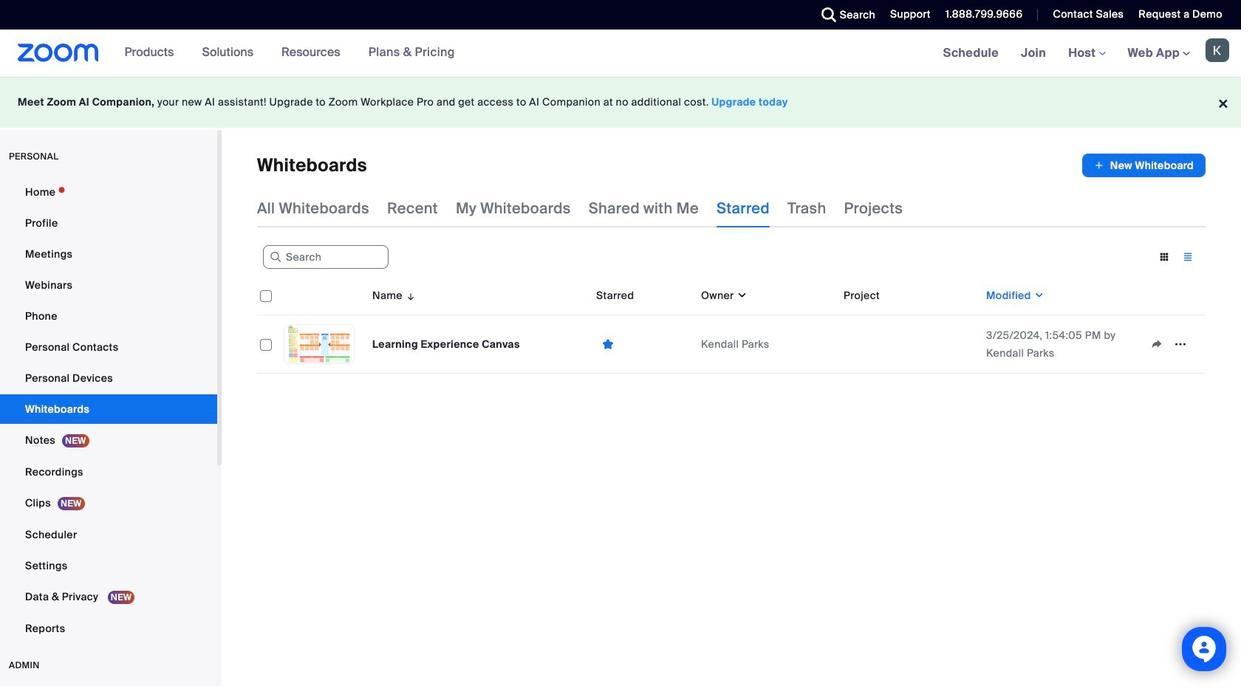 Task type: describe. For each thing, give the bounding box(es) containing it.
down image
[[734, 288, 748, 303]]

Search text field
[[263, 245, 389, 269]]

thumbnail of learning experience canvas image
[[284, 325, 354, 364]]

1 vertical spatial application
[[257, 276, 1206, 374]]

personal menu menu
[[0, 177, 217, 645]]

click to unstar the whiteboard learning experience canvas image
[[596, 337, 620, 351]]



Task type: locate. For each thing, give the bounding box(es) containing it.
cell
[[838, 315, 980, 374]]

list mode, selected image
[[1176, 250, 1200, 264]]

cell inside application
[[838, 315, 980, 374]]

grid mode, not selected image
[[1153, 250, 1176, 264]]

0 vertical spatial application
[[1082, 154, 1206, 177]]

application
[[1082, 154, 1206, 177], [257, 276, 1206, 374]]

arrow down image
[[403, 287, 416, 304]]

product information navigation
[[113, 30, 466, 77]]

profile picture image
[[1206, 38, 1229, 62]]

tabs of all whiteboard page tab list
[[257, 189, 903, 228]]

banner
[[0, 30, 1241, 78]]

add image
[[1094, 158, 1104, 173]]

meetings navigation
[[932, 30, 1241, 78]]

footer
[[0, 77, 1241, 128]]

learning experience canvas element
[[372, 338, 520, 351]]

zoom logo image
[[18, 44, 99, 62]]



Task type: vqa. For each thing, say whether or not it's contained in the screenshot.
Tabs of meeting Tab List
no



